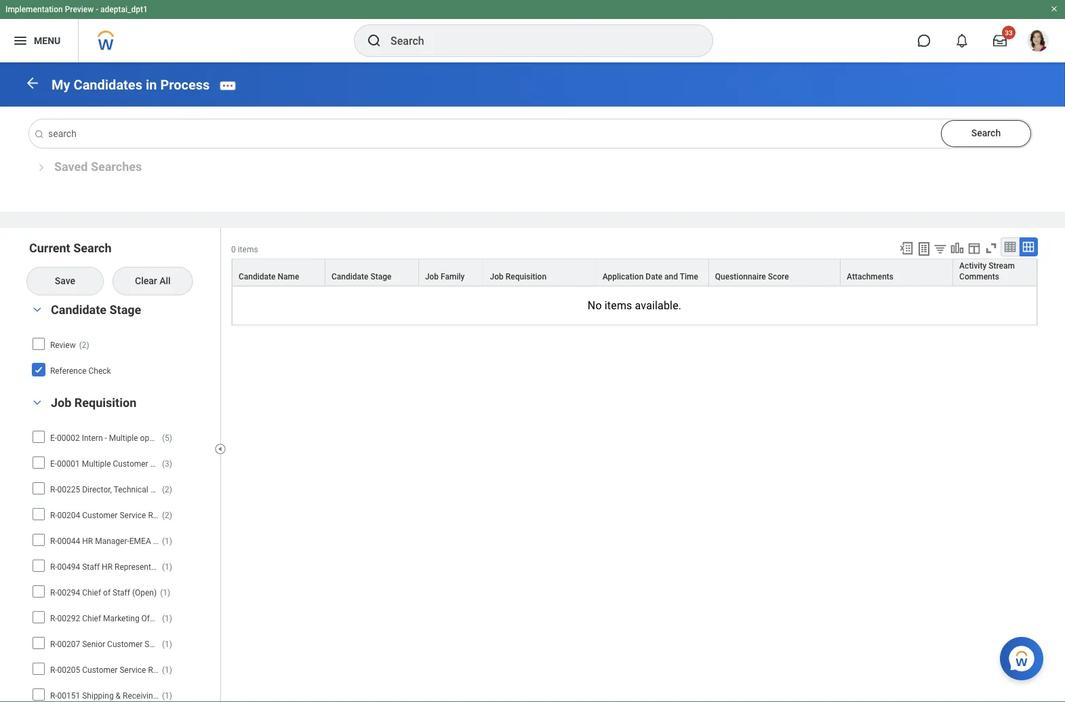 Task type: vqa. For each thing, say whether or not it's contained in the screenshot.
THE SPOUSE
no



Task type: describe. For each thing, give the bounding box(es) containing it.
activity stream comments button
[[954, 259, 1037, 285]]

associate
[[160, 691, 196, 700]]

check
[[89, 366, 111, 375]]

chevron down image
[[29, 305, 45, 314]]

application date and time button
[[597, 259, 709, 285]]

application
[[603, 272, 644, 281]]

candidate for candidate name popup button
[[239, 272, 276, 281]]

r- for 00204
[[50, 510, 57, 520]]

Search Workday  search field
[[391, 26, 685, 56]]

time
[[680, 272, 699, 281]]

items for 0
[[238, 245, 258, 255]]

candidates
[[74, 77, 142, 93]]

job requisition group
[[27, 394, 267, 702]]

0
[[231, 245, 236, 255]]

(evergreen)
[[175, 433, 217, 442]]

notifications large image
[[956, 34, 969, 47]]

chief for marketing
[[82, 613, 101, 623]]

and
[[665, 272, 678, 281]]

check small image
[[30, 362, 47, 378]]

menu button
[[0, 19, 78, 62]]

candidate stage inside popup button
[[332, 272, 392, 281]]

0 items
[[231, 245, 258, 255]]

customer for 00204
[[82, 510, 118, 520]]

r- for 00292
[[50, 613, 57, 623]]

questionnaire score
[[715, 272, 789, 281]]

candidate stage button
[[51, 302, 141, 317]]

of
[[103, 588, 111, 597]]

r- for 00207
[[50, 639, 57, 649]]

reference check
[[50, 366, 111, 375]]

openings
[[140, 433, 173, 442]]

previous page image
[[24, 75, 41, 91]]

r-00205 customer service representative (open)
[[50, 665, 229, 674]]

my candidates in process
[[52, 77, 210, 93]]

operations
[[150, 485, 190, 494]]

chevron down image
[[29, 398, 45, 407]]

manager-
[[95, 536, 129, 546]]

current search
[[29, 241, 112, 256]]

attachments button
[[841, 259, 953, 285]]

stream
[[989, 261, 1015, 270]]

job for job requisition popup button
[[490, 272, 504, 281]]

search inside search button
[[972, 127, 1001, 139]]

(confidential)(open)
[[193, 613, 267, 623]]

save button
[[27, 267, 103, 295]]

candidate stage group
[[27, 301, 214, 384]]

stage inside candidate stage group
[[110, 302, 141, 317]]

r-00294 chief of staff (open)
[[50, 588, 157, 597]]

my candidates in process link
[[52, 77, 210, 93]]

r-00151 shipping & receiving associate (open)
[[50, 691, 222, 700]]

attachments
[[847, 272, 894, 281]]

emea
[[129, 536, 151, 546]]

date
[[646, 272, 663, 281]]

intern
[[82, 433, 103, 442]]

no
[[588, 299, 602, 312]]

activity stream comments
[[960, 261, 1015, 281]]

Search search field
[[27, 120, 1032, 148]]

all
[[160, 275, 171, 286]]

33 button
[[986, 26, 1016, 56]]

1 vertical spatial customer
[[107, 639, 143, 649]]

my
[[52, 77, 70, 93]]

fullscreen image
[[984, 241, 999, 256]]

job for job family popup button
[[425, 272, 439, 281]]

00292
[[57, 613, 80, 623]]

questionnaire score button
[[709, 259, 840, 285]]

representative for (1)
[[148, 665, 202, 674]]

review
[[50, 340, 76, 350]]

00151
[[57, 691, 80, 700]]

(1) for emea
[[162, 536, 172, 546]]

job inside group
[[51, 395, 71, 410]]

r- for 00294
[[50, 588, 57, 597]]

(cmo)
[[168, 613, 191, 623]]

job family
[[425, 272, 465, 281]]

job requisition button
[[51, 395, 136, 410]]

(5)
[[162, 433, 172, 442]]

(2) for r-00225 director, technical operations (open)
[[162, 485, 172, 494]]

r- for 00205
[[50, 665, 57, 674]]

candidate name button
[[233, 259, 325, 285]]

job requisition button
[[484, 259, 596, 285]]

director,
[[82, 485, 112, 494]]

shipping
[[82, 691, 114, 700]]

00002
[[57, 433, 80, 442]]

representative for (2)
[[148, 510, 202, 520]]

staff
[[113, 588, 130, 597]]

activity
[[960, 261, 987, 270]]

r-00207 senior customer service representative (open)
[[50, 639, 254, 649]]

requisition inside popup button
[[506, 272, 547, 281]]

00204
[[57, 510, 80, 520]]

job requisition tree
[[32, 426, 267, 702]]

hr
[[82, 536, 93, 546]]

service for (2)
[[120, 510, 146, 520]]

job requisition inside group
[[51, 395, 136, 410]]

inbox large image
[[994, 34, 1007, 47]]

implementation preview -   adeptai_dpt1
[[5, 5, 148, 14]]

comments
[[960, 272, 1000, 281]]

clear all
[[135, 275, 171, 286]]

r- for 00225
[[50, 485, 57, 494]]

r-00204 customer service representative (open)
[[50, 510, 229, 520]]

00225
[[57, 485, 80, 494]]

&
[[116, 691, 121, 700]]

senior
[[82, 639, 105, 649]]

candidate stage tree
[[30, 333, 209, 381]]

r- for 00151
[[50, 691, 57, 700]]

row inside my candidates in process main content
[[232, 259, 1038, 286]]

(1) for representative
[[162, 665, 172, 674]]

officer
[[141, 613, 166, 623]]

candidate stage inside group
[[51, 302, 141, 317]]

profile logan mcneil image
[[1028, 30, 1049, 54]]



Task type: locate. For each thing, give the bounding box(es) containing it.
candidate down 0 items in the left top of the page
[[239, 272, 276, 281]]

candidate stage button
[[326, 259, 418, 285]]

toolbar inside my candidates in process main content
[[893, 238, 1038, 259]]

candidate right name
[[332, 272, 369, 281]]

3 r- from the top
[[50, 536, 57, 546]]

clear
[[135, 275, 157, 286]]

candidate down save button
[[51, 302, 107, 317]]

(1) for service
[[162, 639, 172, 649]]

1 vertical spatial chief
[[82, 613, 101, 623]]

customer up "shipping"
[[82, 665, 118, 674]]

0 vertical spatial items
[[238, 245, 258, 255]]

export to worksheets image
[[916, 241, 933, 257]]

0 horizontal spatial job requisition
[[51, 395, 136, 410]]

current
[[29, 241, 70, 256]]

job right the family at the left top
[[490, 272, 504, 281]]

(2) right review
[[79, 340, 89, 350]]

service up the r-00151 shipping & receiving associate (open)
[[120, 665, 146, 674]]

in
[[146, 77, 157, 93]]

1 vertical spatial requisition
[[75, 395, 136, 410]]

(1)
[[162, 536, 172, 546], [162, 562, 172, 571], [160, 588, 170, 597], [162, 613, 172, 623], [162, 639, 172, 649], [162, 665, 172, 674], [162, 691, 172, 700]]

toolbar
[[893, 238, 1038, 259]]

1 horizontal spatial requisition
[[506, 272, 547, 281]]

search image
[[34, 129, 44, 140]]

close environment banner image
[[1051, 5, 1059, 13]]

customer for 00205
[[82, 665, 118, 674]]

0 horizontal spatial items
[[238, 245, 258, 255]]

candidate inside group
[[51, 302, 107, 317]]

implementation
[[5, 5, 63, 14]]

customer
[[82, 510, 118, 520], [107, 639, 143, 649], [82, 665, 118, 674]]

- inside the job requisition tree
[[105, 433, 107, 442]]

requisition inside group
[[75, 395, 136, 410]]

1 horizontal spatial items
[[605, 299, 632, 312]]

(2) down operations
[[162, 510, 172, 520]]

1 horizontal spatial candidate
[[239, 272, 276, 281]]

00294
[[57, 588, 80, 597]]

00205
[[57, 665, 80, 674]]

0 vertical spatial search
[[972, 127, 1001, 139]]

r- down 00225
[[50, 510, 57, 520]]

stage
[[371, 272, 392, 281], [110, 302, 141, 317]]

(2) down "(3)"
[[162, 485, 172, 494]]

r- down 00205 on the bottom
[[50, 691, 57, 700]]

row containing activity stream comments
[[232, 259, 1038, 286]]

(open)
[[219, 433, 243, 442], [192, 485, 216, 494], [204, 510, 229, 520], [153, 536, 178, 546], [132, 588, 157, 597], [229, 639, 254, 649], [204, 665, 229, 674], [198, 691, 222, 700]]

r- up 00204
[[50, 485, 57, 494]]

representative down (cmo)
[[173, 639, 227, 649]]

menu
[[34, 35, 61, 46]]

expand table image
[[1022, 240, 1036, 254]]

7 r- from the top
[[50, 665, 57, 674]]

4 r- from the top
[[50, 588, 57, 597]]

(2)
[[79, 340, 89, 350], [162, 485, 172, 494], [162, 510, 172, 520]]

(2) for r-00204 customer service representative (open)
[[162, 510, 172, 520]]

0 horizontal spatial candidate stage
[[51, 302, 141, 317]]

(2) inside candidate stage "tree"
[[79, 340, 89, 350]]

preview
[[65, 5, 94, 14]]

0 vertical spatial (2)
[[79, 340, 89, 350]]

2 vertical spatial representative
[[148, 665, 202, 674]]

score
[[768, 272, 789, 281]]

search button
[[941, 120, 1032, 147]]

stage inside candidate stage popup button
[[371, 272, 392, 281]]

1 horizontal spatial job requisition
[[490, 272, 547, 281]]

0 horizontal spatial -
[[96, 5, 98, 14]]

items right 0
[[238, 245, 258, 255]]

customer down marketing
[[107, 639, 143, 649]]

service for (1)
[[120, 665, 146, 674]]

r- down 00204
[[50, 536, 57, 546]]

r- up the 00292
[[50, 588, 57, 597]]

available.
[[635, 299, 682, 312]]

representative
[[148, 510, 202, 520], [173, 639, 227, 649], [148, 665, 202, 674]]

search inside filter search field
[[73, 241, 112, 256]]

00207
[[57, 639, 80, 649]]

job requisition down check at the bottom left of the page
[[51, 395, 136, 410]]

2 horizontal spatial job
[[490, 272, 504, 281]]

1 r- from the top
[[50, 485, 57, 494]]

service
[[120, 510, 146, 520], [145, 639, 171, 649], [120, 665, 146, 674]]

job
[[425, 272, 439, 281], [490, 272, 504, 281], [51, 395, 71, 410]]

1 vertical spatial service
[[145, 639, 171, 649]]

1 vertical spatial (2)
[[162, 485, 172, 494]]

0 vertical spatial -
[[96, 5, 98, 14]]

process
[[160, 77, 210, 93]]

(1) for staff
[[160, 588, 170, 597]]

1 vertical spatial -
[[105, 433, 107, 442]]

- right "intern"
[[105, 433, 107, 442]]

stage down clear
[[110, 302, 141, 317]]

receiving
[[123, 691, 158, 700]]

job left the family at the left top
[[425, 272, 439, 281]]

r-00225 director, technical operations (open)
[[50, 485, 216, 494]]

job requisition right the family at the left top
[[490, 272, 547, 281]]

candidate name
[[239, 272, 299, 281]]

- inside the menu banner
[[96, 5, 98, 14]]

search image
[[366, 33, 383, 49]]

6 r- from the top
[[50, 639, 57, 649]]

candidate stage
[[332, 272, 392, 281], [51, 302, 141, 317]]

r- up 00207 at bottom left
[[50, 613, 57, 623]]

chief
[[82, 588, 101, 597], [82, 613, 101, 623]]

1 chief from the top
[[82, 588, 101, 597]]

33
[[1005, 28, 1013, 37]]

0 horizontal spatial job
[[51, 395, 71, 410]]

chief for of
[[82, 588, 101, 597]]

menu banner
[[0, 0, 1066, 62]]

chief right the 00292
[[82, 613, 101, 623]]

adeptai_dpt1
[[100, 5, 148, 14]]

r-00044 hr manager-emea (open)
[[50, 536, 178, 546]]

2 vertical spatial customer
[[82, 665, 118, 674]]

- right preview at top
[[96, 5, 98, 14]]

items right no
[[605, 299, 632, 312]]

0 vertical spatial representative
[[148, 510, 202, 520]]

requisition
[[506, 272, 547, 281], [75, 395, 136, 410]]

save
[[55, 275, 75, 286]]

r- up 00205 on the bottom
[[50, 639, 57, 649]]

row
[[232, 259, 1038, 286]]

1 horizontal spatial candidate stage
[[332, 272, 392, 281]]

1 horizontal spatial -
[[105, 433, 107, 442]]

r-00292 chief marketing officer (cmo) (confidential)(open)
[[50, 613, 267, 623]]

(1) for receiving
[[162, 691, 172, 700]]

0 vertical spatial requisition
[[506, 272, 547, 281]]

select to filter grid data image
[[933, 242, 948, 256]]

chief left of on the bottom left of page
[[82, 588, 101, 597]]

2 vertical spatial service
[[120, 665, 146, 674]]

click to view/edit grid preferences image
[[967, 241, 982, 256]]

0 vertical spatial customer
[[82, 510, 118, 520]]

0 horizontal spatial requisition
[[75, 395, 136, 410]]

1 horizontal spatial search
[[972, 127, 1001, 139]]

stage left job family
[[371, 272, 392, 281]]

application date and time
[[603, 272, 699, 281]]

1 vertical spatial items
[[605, 299, 632, 312]]

1 vertical spatial candidate stage
[[51, 302, 141, 317]]

items for no
[[605, 299, 632, 312]]

representative up 'associate'
[[148, 665, 202, 674]]

candidate
[[239, 272, 276, 281], [332, 272, 369, 281], [51, 302, 107, 317]]

1 vertical spatial job requisition
[[51, 395, 136, 410]]

00044
[[57, 536, 80, 546]]

0 vertical spatial candidate stage
[[332, 272, 392, 281]]

0 horizontal spatial search
[[73, 241, 112, 256]]

filter search field
[[27, 240, 267, 702]]

2 chief from the top
[[82, 613, 101, 623]]

1 vertical spatial search
[[73, 241, 112, 256]]

0 horizontal spatial stage
[[110, 302, 141, 317]]

1 horizontal spatial job
[[425, 272, 439, 281]]

1 horizontal spatial stage
[[371, 272, 392, 281]]

representative down operations
[[148, 510, 202, 520]]

0 vertical spatial job requisition
[[490, 272, 547, 281]]

0 horizontal spatial candidate
[[51, 302, 107, 317]]

export to excel image
[[899, 241, 914, 256]]

service down r-00292 chief marketing officer (cmo) (confidential)(open)
[[145, 639, 171, 649]]

2 r- from the top
[[50, 510, 57, 520]]

e-00002 intern - multiple openings (evergreen) (open)
[[50, 433, 243, 442]]

2 horizontal spatial candidate
[[332, 272, 369, 281]]

clear all button
[[113, 267, 192, 295]]

1 vertical spatial stage
[[110, 302, 141, 317]]

justify image
[[12, 33, 28, 49]]

multiple
[[109, 433, 138, 442]]

marketing
[[103, 613, 139, 623]]

0 vertical spatial stage
[[371, 272, 392, 281]]

name
[[278, 272, 299, 281]]

2 vertical spatial (2)
[[162, 510, 172, 520]]

(3)
[[162, 459, 172, 468]]

job right chevron down icon
[[51, 395, 71, 410]]

(2) for review
[[79, 340, 89, 350]]

job requisition inside popup button
[[490, 272, 547, 281]]

0 vertical spatial service
[[120, 510, 146, 520]]

5 r- from the top
[[50, 613, 57, 623]]

8 r- from the top
[[50, 691, 57, 700]]

questionnaire
[[715, 272, 766, 281]]

job family button
[[419, 259, 483, 285]]

search
[[972, 127, 1001, 139], [73, 241, 112, 256]]

r- up '00151'
[[50, 665, 57, 674]]

my candidates in process main content
[[0, 62, 1066, 702]]

(1) for officer
[[162, 613, 172, 623]]

technical
[[114, 485, 148, 494]]

reference
[[50, 366, 87, 375]]

no items available.
[[588, 299, 682, 312]]

candidate for candidate stage popup button
[[332, 272, 369, 281]]

customer down director,
[[82, 510, 118, 520]]

0 vertical spatial chief
[[82, 588, 101, 597]]

family
[[441, 272, 465, 281]]

expand/collapse chart image
[[950, 241, 965, 256]]

e-
[[50, 433, 57, 442]]

table image
[[1004, 240, 1017, 254]]

service down r-00225 director, technical operations (open)
[[120, 510, 146, 520]]

r-
[[50, 485, 57, 494], [50, 510, 57, 520], [50, 536, 57, 546], [50, 588, 57, 597], [50, 613, 57, 623], [50, 639, 57, 649], [50, 665, 57, 674], [50, 691, 57, 700]]

r- for 00044
[[50, 536, 57, 546]]

1 vertical spatial representative
[[173, 639, 227, 649]]

job requisition
[[490, 272, 547, 281], [51, 395, 136, 410]]

My Candidates in Process text field
[[29, 120, 1032, 148]]



